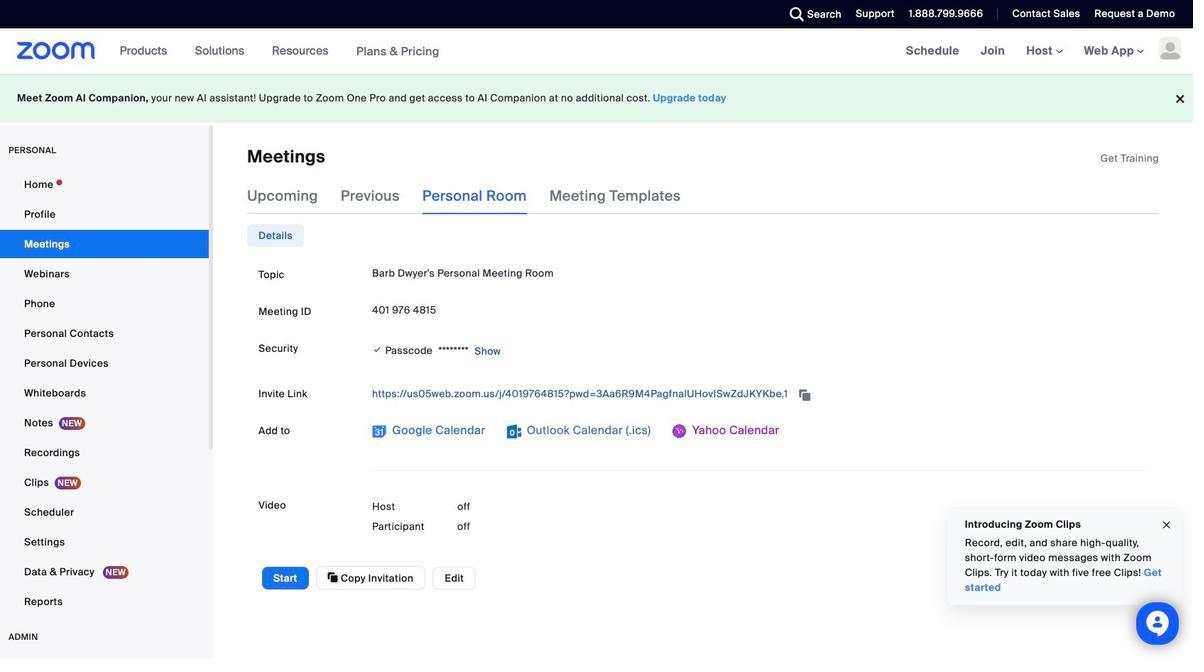 Task type: locate. For each thing, give the bounding box(es) containing it.
add to outlook calendar (.ics) image
[[507, 425, 521, 439]]

tab list
[[247, 225, 304, 247]]

tab
[[247, 225, 304, 247]]

footer
[[0, 74, 1193, 123]]

add to yahoo calendar image
[[672, 425, 687, 439]]

close image
[[1161, 517, 1173, 534]]

personal menu menu
[[0, 170, 209, 618]]

banner
[[0, 28, 1193, 75]]

meetings navigation
[[895, 28, 1193, 75]]

application
[[1101, 151, 1159, 165]]

profile picture image
[[1159, 37, 1182, 60]]



Task type: describe. For each thing, give the bounding box(es) containing it.
copy url image
[[798, 390, 812, 400]]

product information navigation
[[109, 28, 450, 75]]

checked image
[[372, 343, 382, 357]]

add to google calendar image
[[372, 425, 386, 439]]

tabs of meeting tab list
[[247, 178, 704, 215]]

copy image
[[328, 572, 338, 585]]

zoom logo image
[[17, 42, 95, 60]]



Task type: vqa. For each thing, say whether or not it's contained in the screenshot.
view
no



